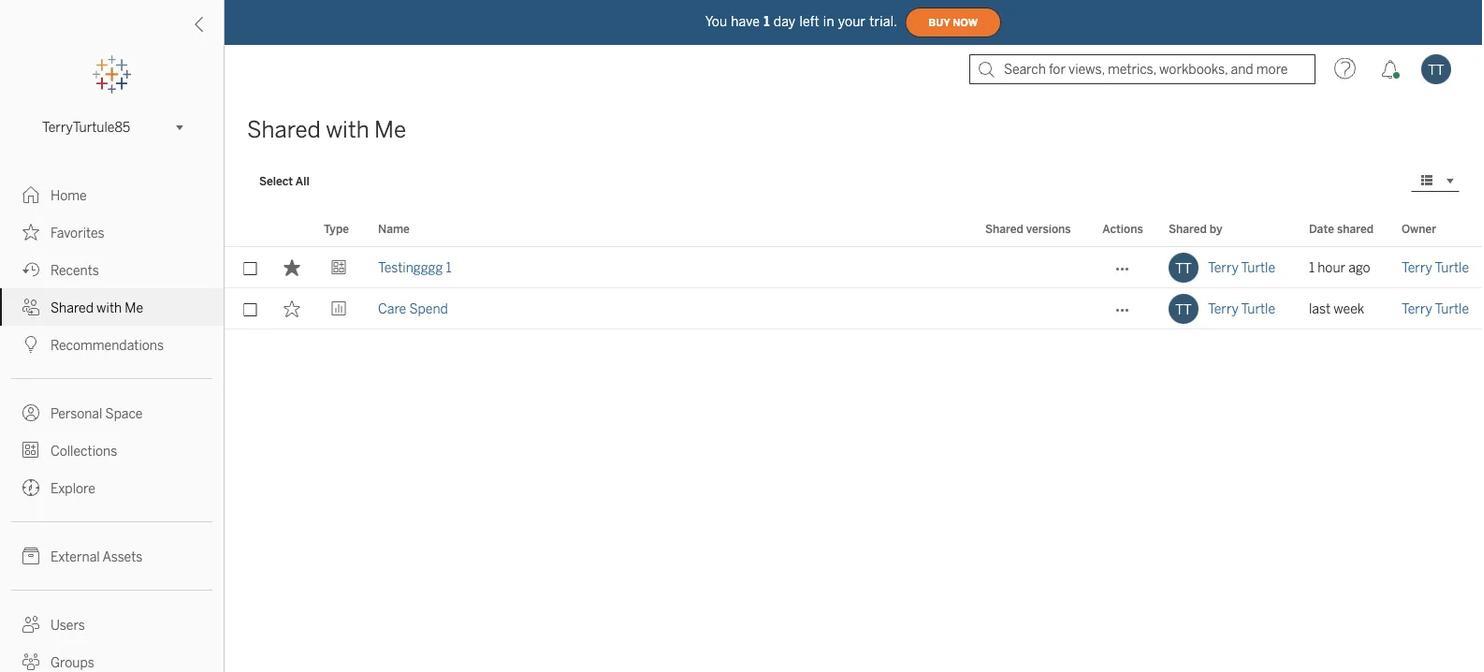 Task type: describe. For each thing, give the bounding box(es) containing it.
buy
[[929, 17, 951, 28]]

shared up select all
[[247, 117, 321, 143]]

view image
[[331, 301, 348, 317]]

home link
[[0, 176, 224, 213]]

day
[[774, 14, 796, 29]]

0 vertical spatial me
[[374, 117, 406, 143]]

shared by
[[1169, 222, 1223, 235]]

testingggg
[[378, 260, 443, 275]]

personal
[[51, 406, 102, 421]]

shared
[[1338, 222, 1374, 235]]

select all
[[259, 174, 310, 187]]

external assets
[[51, 549, 143, 565]]

assets
[[102, 549, 143, 565]]

hour
[[1318, 260, 1346, 275]]

recommendations
[[51, 337, 164, 353]]

personal space link
[[0, 394, 224, 432]]

groups link
[[0, 643, 224, 672]]

recommendations link
[[0, 326, 224, 363]]

left
[[800, 14, 820, 29]]

recents link
[[0, 251, 224, 288]]

select
[[259, 174, 293, 187]]

Search for views, metrics, workbooks, and more text field
[[970, 54, 1316, 84]]

you
[[706, 14, 728, 29]]

collections link
[[0, 432, 224, 469]]

main navigation. press the up and down arrow keys to access links. element
[[0, 176, 224, 672]]

care spend link
[[378, 288, 448, 330]]

row group containing testingggg 1
[[225, 247, 1483, 330]]

users link
[[0, 606, 224, 643]]

navigation panel element
[[0, 56, 224, 672]]

personal space
[[51, 406, 143, 421]]

care spend
[[378, 301, 448, 316]]

collections
[[51, 443, 117, 459]]

space
[[105, 406, 143, 421]]

terryturtule85
[[42, 120, 130, 135]]

explore link
[[0, 469, 224, 506]]

date shared
[[1310, 222, 1374, 235]]

by
[[1210, 222, 1223, 235]]

0 horizontal spatial 1
[[446, 260, 452, 275]]

testingggg 1 link
[[378, 247, 452, 288]]

last
[[1310, 301, 1331, 316]]

0 vertical spatial shared with me
[[247, 117, 406, 143]]

favorites
[[51, 225, 105, 241]]

have
[[731, 14, 760, 29]]

actions
[[1103, 222, 1144, 235]]

groups
[[51, 655, 94, 670]]

home
[[51, 188, 87, 203]]

external assets link
[[0, 537, 224, 575]]

users
[[51, 617, 85, 633]]

select all button
[[247, 169, 322, 192]]

versions
[[1027, 222, 1072, 235]]

row containing care spend
[[225, 288, 1483, 330]]

shared with me link
[[0, 288, 224, 326]]



Task type: vqa. For each thing, say whether or not it's contained in the screenshot.
Main Navigation. Press the Up and Down arrow keys to access links. "element"
yes



Task type: locate. For each thing, give the bounding box(es) containing it.
1
[[764, 14, 770, 29], [446, 260, 452, 275], [1310, 260, 1315, 275]]

1 vertical spatial me
[[125, 300, 143, 315]]

you have 1 day left in your trial.
[[706, 14, 898, 29]]

all
[[296, 174, 310, 187]]

1 horizontal spatial shared with me
[[247, 117, 406, 143]]

shared
[[247, 117, 321, 143], [986, 222, 1024, 235], [1169, 222, 1208, 235], [51, 300, 94, 315]]

your
[[839, 14, 866, 29]]

1 left the hour
[[1310, 260, 1315, 275]]

owner
[[1402, 222, 1437, 235]]

now
[[953, 17, 979, 28]]

2 row from the top
[[225, 288, 1483, 330]]

type
[[324, 222, 349, 235]]

0 horizontal spatial shared with me
[[51, 300, 143, 315]]

me inside the main navigation. press the up and down arrow keys to access links. element
[[125, 300, 143, 315]]

1 horizontal spatial with
[[326, 117, 369, 143]]

shared with me up the all
[[247, 117, 406, 143]]

row group
[[225, 247, 1483, 330]]

grid
[[225, 212, 1483, 672]]

1 left day
[[764, 14, 770, 29]]

shared inside the main navigation. press the up and down arrow keys to access links. element
[[51, 300, 94, 315]]

2 horizontal spatial 1
[[1310, 260, 1315, 275]]

with inside the main navigation. press the up and down arrow keys to access links. element
[[97, 300, 122, 315]]

0 vertical spatial with
[[326, 117, 369, 143]]

name
[[378, 222, 410, 235]]

shared left the "versions"
[[986, 222, 1024, 235]]

buy now
[[929, 17, 979, 28]]

1 horizontal spatial 1
[[764, 14, 770, 29]]

care
[[378, 301, 406, 316]]

terry
[[1209, 260, 1239, 275], [1402, 260, 1433, 275], [1209, 301, 1239, 316], [1402, 301, 1433, 316]]

1 horizontal spatial me
[[374, 117, 406, 143]]

1 vertical spatial with
[[97, 300, 122, 315]]

1 hour ago
[[1310, 260, 1371, 275]]

turtle
[[1242, 260, 1276, 275], [1436, 260, 1470, 275], [1242, 301, 1276, 316], [1436, 301, 1470, 316]]

with
[[326, 117, 369, 143], [97, 300, 122, 315]]

ago
[[1349, 260, 1371, 275]]

shared left by
[[1169, 222, 1208, 235]]

trial.
[[870, 14, 898, 29]]

favorites link
[[0, 213, 224, 251]]

shared with me inside the main navigation. press the up and down arrow keys to access links. element
[[51, 300, 143, 315]]

buy now button
[[906, 7, 1002, 37]]

0 horizontal spatial with
[[97, 300, 122, 315]]

terryturtule85 button
[[35, 116, 189, 139]]

shared with me
[[247, 117, 406, 143], [51, 300, 143, 315]]

row
[[225, 247, 1483, 288], [225, 288, 1483, 330]]

collection image
[[331, 259, 348, 276]]

shared versions
[[986, 222, 1072, 235]]

shared down recents
[[51, 300, 94, 315]]

grid containing testingggg 1
[[225, 212, 1483, 672]]

external
[[51, 549, 100, 565]]

week
[[1334, 301, 1365, 316]]

date
[[1310, 222, 1335, 235]]

1 right testingggg
[[446, 260, 452, 275]]

terry turtle link
[[1209, 247, 1276, 288], [1402, 247, 1470, 288], [1209, 288, 1276, 330], [1402, 288, 1470, 330]]

shared with me up 'recommendations'
[[51, 300, 143, 315]]

me
[[374, 117, 406, 143], [125, 300, 143, 315]]

testingggg 1
[[378, 260, 452, 275]]

last week
[[1310, 301, 1365, 316]]

explore
[[51, 481, 95, 496]]

spend
[[409, 301, 448, 316]]

terry turtle
[[1209, 260, 1276, 275], [1402, 260, 1470, 275], [1209, 301, 1276, 316], [1402, 301, 1470, 316]]

row containing testingggg 1
[[225, 247, 1483, 288]]

0 horizontal spatial me
[[125, 300, 143, 315]]

1 vertical spatial shared with me
[[51, 300, 143, 315]]

list view image
[[1419, 172, 1436, 189]]

recents
[[51, 263, 99, 278]]

1 row from the top
[[225, 247, 1483, 288]]

in
[[824, 14, 835, 29]]



